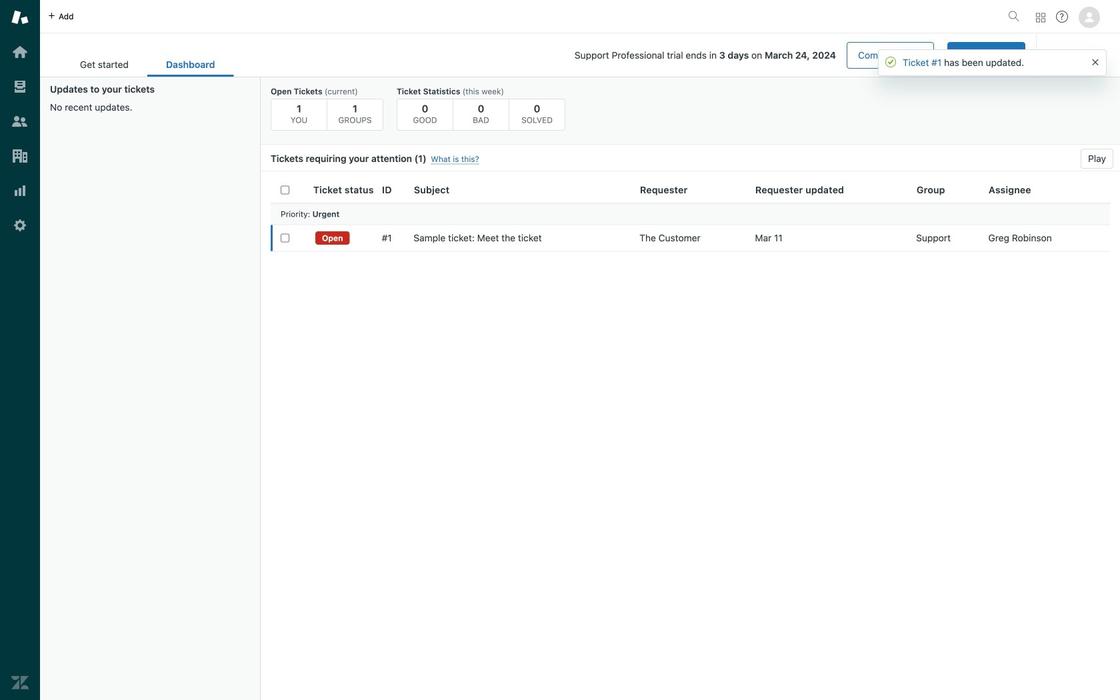 Task type: locate. For each thing, give the bounding box(es) containing it.
None checkbox
[[281, 234, 289, 242]]

organizations image
[[11, 147, 29, 165]]

grid
[[261, 177, 1120, 700]]

admin image
[[11, 217, 29, 234]]

tab list
[[61, 52, 234, 77]]

reporting image
[[11, 182, 29, 199]]

views image
[[11, 78, 29, 95]]

tab
[[61, 52, 147, 77]]

zendesk image
[[11, 674, 29, 692]]

March 24, 2024 text field
[[765, 50, 836, 61]]



Task type: describe. For each thing, give the bounding box(es) containing it.
zendesk products image
[[1036, 13, 1046, 22]]

get started image
[[11, 43, 29, 61]]

customers image
[[11, 113, 29, 130]]

zendesk support image
[[11, 9, 29, 26]]

get help image
[[1056, 11, 1068, 23]]

Select All Tickets checkbox
[[281, 186, 289, 194]]

main element
[[0, 0, 40, 700]]



Task type: vqa. For each thing, say whether or not it's contained in the screenshot.
Refresh views pane icon
no



